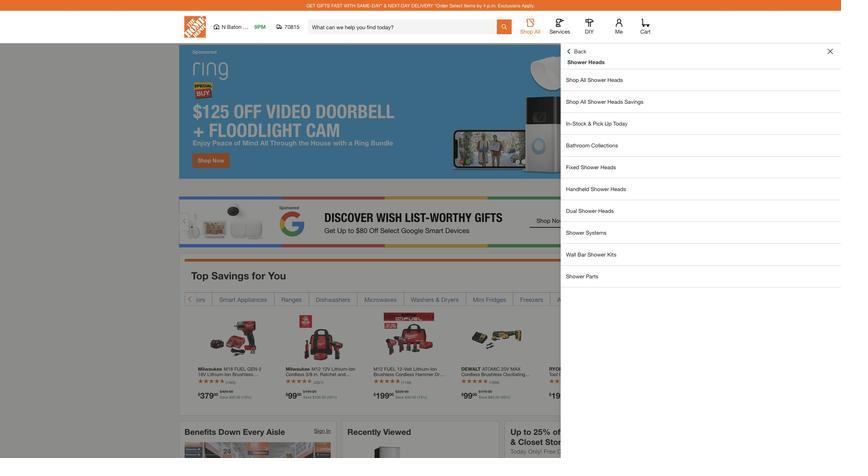 Task type: vqa. For each thing, say whether or not it's contained in the screenshot.
Charger in the ONE+ 18V Cordless 6- Tool Combo Kit with 1.5 Ah Battery, 4.0 Ah Battery, and Charger
yes



Task type: locate. For each thing, give the bounding box(es) containing it.
shower down back button
[[568, 59, 587, 65]]

refrigerators
[[170, 296, 205, 303]]

9pm
[[255, 24, 266, 30]]

0 horizontal spatial tool)
[[342, 377, 352, 383]]

ah
[[601, 372, 607, 377], [575, 377, 581, 383]]

dual shower heads link
[[561, 200, 842, 222]]

m12 left fuel
[[374, 366, 383, 372]]

all left services
[[535, 28, 541, 35]]

*order
[[435, 3, 449, 8]]

lithium- inside m12 fuel 12-volt lithium-ion brushless cordless hammer drill and impact driver combo kit w/2 batteries and bag (2-tool)
[[414, 366, 431, 372]]

ah right the 4.0
[[575, 377, 581, 383]]

oscillating
[[504, 372, 526, 377]]

1 vertical spatial up
[[511, 427, 522, 437]]

all down shower heads
[[581, 77, 587, 83]]

milwaukee up 'screwdriver'
[[286, 366, 310, 372]]

%) for $ 99 00 $ 199 . 00 save $ 100 . 00 ( 50 %)
[[333, 395, 337, 400]]

4 %) from the left
[[506, 395, 511, 400]]

1 vertical spatial savings
[[212, 270, 249, 282]]

00 left 179
[[473, 392, 477, 397]]

ion up w/2
[[431, 366, 437, 372]]

kit right the 4.0
[[576, 372, 582, 377]]

0 horizontal spatial select
[[450, 3, 463, 8]]

tool inside the m12 12v lithium-ion cordless 3/8 in. ratchet and screwdriver combo kit (2-tool) with battery, charger, tool bag
[[332, 382, 341, 388]]

2 horizontal spatial 199
[[552, 391, 565, 400]]

3 ) from the left
[[411, 380, 412, 385]]

99 down "battery"
[[464, 391, 473, 400]]

with left "1.5"
[[583, 372, 592, 377]]

) for $ 99 00 $ 179 . 00 save $ 80 . 00 ( 45 %)
[[499, 380, 500, 385]]

mini fridges
[[473, 296, 506, 303]]

parts down wall bar shower kits in the bottom of the page
[[586, 273, 599, 280]]

and inside the m12 12v lithium-ion cordless 3/8 in. ratchet and screwdriver combo kit (2-tool) with battery, charger, tool bag
[[338, 372, 346, 377]]

1 brushless from the left
[[374, 372, 395, 377]]

00 down 'screwdriver'
[[297, 392, 302, 397]]

1 horizontal spatial savings
[[625, 98, 644, 105]]

0 horizontal spatial m12
[[312, 366, 321, 372]]

1 vertical spatial all
[[581, 77, 587, 83]]

kit
[[576, 372, 582, 377], [329, 377, 335, 383], [430, 377, 435, 383]]

(2- right 1146
[[413, 382, 419, 388]]

00 left "12"
[[237, 395, 241, 400]]

brushless up batteries
[[374, 372, 395, 377]]

0 horizontal spatial combo
[[312, 377, 328, 383]]

with
[[344, 3, 356, 8]]

lithium-
[[332, 366, 349, 372], [414, 366, 431, 372]]

1 horizontal spatial bag
[[403, 382, 412, 388]]

1 horizontal spatial m12
[[374, 366, 383, 372]]

45
[[502, 395, 506, 400]]

0 horizontal spatial savings
[[212, 270, 249, 282]]

m12 for brushless
[[374, 366, 383, 372]]

with up $ 99 00 $ 199 . 00 save $ 100 . 00 ( 50 %)
[[286, 382, 295, 388]]

& up today only! on the right bottom
[[511, 437, 516, 447]]

0 horizontal spatial ion
[[349, 366, 356, 372]]

save down 429
[[220, 395, 228, 400]]

6-
[[609, 366, 614, 372]]

2 lithium- from the left
[[414, 366, 431, 372]]

2 99 from the left
[[464, 391, 473, 400]]

all inside "button"
[[535, 28, 541, 35]]

tool left the 4.0
[[550, 372, 558, 377]]

0 horizontal spatial 50
[[231, 395, 236, 400]]

shower right fixed
[[581, 164, 600, 170]]

2 ) from the left
[[323, 380, 324, 385]]

1 50 from the left
[[231, 395, 236, 400]]

2 brushless from the left
[[482, 372, 502, 377]]

shop inside "button"
[[521, 28, 533, 35]]

in
[[327, 428, 331, 434]]

1 99 from the left
[[288, 391, 297, 400]]

all
[[535, 28, 541, 35], [581, 77, 587, 83], [581, 98, 587, 105]]

1 save from the left
[[220, 395, 228, 400]]

1 horizontal spatial 99
[[464, 391, 473, 400]]

1 horizontal spatial 50
[[328, 395, 333, 400]]

washers & dryers
[[411, 296, 459, 303]]

save left the 100
[[303, 395, 312, 400]]

0 horizontal spatial with
[[286, 382, 295, 388]]

wall bar shower kits link
[[561, 244, 842, 265]]

12-
[[397, 366, 404, 372]]

1 horizontal spatial kit
[[430, 377, 435, 383]]

1 horizontal spatial milwaukee
[[286, 366, 310, 372]]

select left the "items"
[[450, 3, 463, 8]]

up right pick
[[605, 120, 612, 127]]

2 50 from the left
[[328, 395, 333, 400]]

bathroom collections link
[[561, 135, 842, 156]]

cordless inside the m12 12v lithium-ion cordless 3/8 in. ratchet and screwdriver combo kit (2-tool) with battery, charger, tool bag
[[286, 372, 305, 377]]

7.1 cu. ft. top freezer refrigerator in stainless steel look image
[[356, 444, 419, 458]]

&
[[384, 3, 387, 8], [588, 120, 592, 127], [436, 296, 440, 303], [511, 437, 516, 447]]

0 horizontal spatial brushless
[[374, 372, 395, 377]]

shower right bar
[[588, 251, 606, 258]]

tool) inside the m12 12v lithium-ion cordless 3/8 in. ratchet and screwdriver combo kit (2-tool) with battery, charger, tool bag
[[342, 377, 352, 383]]

) for $ 99 00 $ 199 . 00 save $ 100 . 00 ( 50 %)
[[323, 380, 324, 385]]

2 horizontal spatial with
[[583, 372, 592, 377]]

1465
[[227, 380, 235, 385]]

1 ) from the left
[[235, 380, 236, 385]]

%) for $ 99 00 $ 179 . 00 save $ 80 . 00 ( 45 %)
[[506, 395, 511, 400]]

parts for shower parts
[[586, 273, 599, 280]]

milwaukee
[[198, 366, 222, 372], [286, 366, 310, 372]]

parts right appliance at the bottom of the page
[[586, 296, 600, 303]]

$ inside '$ 199'
[[550, 392, 552, 397]]

bag for (2-
[[342, 382, 351, 388]]

1 vertical spatial parts
[[586, 296, 600, 303]]

appliances
[[237, 296, 267, 303]]

kits
[[608, 251, 617, 258]]

& left pick
[[588, 120, 592, 127]]

%) right 80
[[506, 395, 511, 400]]

99 down 'screwdriver'
[[288, 391, 297, 400]]

50
[[231, 395, 236, 400], [328, 395, 333, 400]]

2 m12 from the left
[[374, 366, 383, 372]]

lithium- right 12v on the left bottom of page
[[332, 366, 349, 372]]

20v right the (1)
[[500, 377, 508, 383]]

$
[[220, 390, 222, 394], [303, 390, 305, 394], [396, 390, 398, 394], [479, 390, 481, 394], [198, 392, 200, 397], [286, 392, 288, 397], [374, 392, 376, 397], [462, 392, 464, 397], [550, 392, 552, 397], [229, 395, 231, 400], [313, 395, 315, 400], [405, 395, 407, 400], [489, 395, 491, 400]]

menu
[[561, 69, 842, 288]]

$ 199 00 $ 229 . 00 save $ 30 . 00 ( 13 %)
[[374, 390, 427, 400]]

1 lithium- from the left
[[332, 366, 349, 372]]

and
[[338, 372, 346, 377], [374, 377, 382, 383], [599, 377, 607, 383], [394, 382, 402, 388], [478, 382, 486, 388]]

all for shop all shower heads savings
[[581, 98, 587, 105]]

2 horizontal spatial combo
[[560, 372, 575, 377]]

1 vertical spatial select
[[566, 427, 590, 437]]

save inside $ 199 00 $ 229 . 00 save $ 30 . 00 ( 13 %)
[[396, 395, 404, 400]]

shop up in-
[[567, 98, 579, 105]]

charger up '$ 199'
[[550, 382, 566, 388]]

0 horizontal spatial charger
[[487, 382, 504, 388]]

0 horizontal spatial tool
[[332, 382, 341, 388]]

charger inside 'atomic 20v max cordless brushless oscillating multi tool with (1) 20v 2.0ah battery and charger'
[[487, 382, 504, 388]]

all up stock
[[581, 98, 587, 105]]

charger
[[487, 382, 504, 388], [550, 382, 566, 388]]

get gifts fast with same-day* & next-day delivery *order select items by 4 p.m. exclusions apply.
[[307, 3, 535, 8]]

up left the to
[[511, 427, 522, 437]]

70815
[[285, 24, 300, 30]]

0 horizontal spatial battery,
[[296, 382, 312, 388]]

2 ion from the left
[[431, 366, 437, 372]]

(1)
[[493, 377, 498, 383]]

1 horizontal spatial ion
[[431, 366, 437, 372]]

shop all shower heads link
[[561, 69, 842, 91]]

sign in link
[[314, 428, 331, 434]]

savings
[[625, 98, 644, 105], [212, 270, 249, 282]]

$ 199
[[550, 391, 565, 400]]

m12 inside m12 fuel 12-volt lithium-ion brushless cordless hammer drill and impact driver combo kit w/2 batteries and bag (2-tool)
[[374, 366, 383, 372]]

1 horizontal spatial with
[[483, 377, 492, 383]]

3 save from the left
[[396, 395, 404, 400]]

battery, down 3/8
[[296, 382, 312, 388]]

& left dryers
[[436, 296, 440, 303]]

0 vertical spatial shop
[[521, 28, 533, 35]]

%) right the 100
[[333, 395, 337, 400]]

00 up the 100
[[313, 390, 317, 394]]

lithium- right volt
[[414, 366, 431, 372]]

pick
[[593, 120, 604, 127]]

0 horizontal spatial 99
[[288, 391, 297, 400]]

save inside $ 99 00 $ 199 . 00 save $ 100 . 00 ( 50 %)
[[303, 395, 312, 400]]

combo
[[560, 372, 575, 377], [312, 377, 328, 383], [413, 377, 428, 383]]

& inside in-stock & pick up today link
[[588, 120, 592, 127]]

bag
[[342, 382, 351, 388], [403, 382, 412, 388]]

shower left systems
[[567, 230, 585, 236]]

%) inside $ 99 00 $ 179 . 00 save $ 80 . 00 ( 45 %)
[[506, 395, 511, 400]]

1 horizontal spatial up
[[605, 120, 612, 127]]

brushless inside m12 fuel 12-volt lithium-ion brushless cordless hammer drill and impact driver combo kit w/2 batteries and bag (2-tool)
[[374, 372, 395, 377]]

4 ) from the left
[[499, 380, 500, 385]]

2 parts from the top
[[586, 296, 600, 303]]

99 inside $ 99 00 $ 179 . 00 save $ 80 . 00 ( 45 %)
[[464, 391, 473, 400]]

kit left w/2
[[430, 377, 435, 383]]

smart appliances
[[219, 296, 267, 303]]

2 charger from the left
[[550, 382, 566, 388]]

cordless inside m12 fuel 12-volt lithium-ion brushless cordless hammer drill and impact driver combo kit w/2 batteries and bag (2-tool)
[[396, 372, 414, 377]]

kit inside the m12 12v lithium-ion cordless 3/8 in. ratchet and screwdriver combo kit (2-tool) with battery, charger, tool bag
[[329, 377, 335, 383]]

charger up 80
[[487, 382, 504, 388]]

1 horizontal spatial lithium-
[[414, 366, 431, 372]]

1 horizontal spatial charger
[[550, 382, 566, 388]]

kit inside m12 fuel 12-volt lithium-ion brushless cordless hammer drill and impact driver combo kit w/2 batteries and bag (2-tool)
[[430, 377, 435, 383]]

ion right ratchet
[[349, 366, 356, 372]]

off
[[553, 427, 563, 437]]

0 vertical spatial savings
[[625, 98, 644, 105]]

tool inside 'atomic 20v max cordless brushless oscillating multi tool with (1) 20v 2.0ah battery and charger'
[[473, 377, 482, 383]]

appliance
[[558, 296, 585, 303]]

m12 inside the m12 12v lithium-ion cordless 3/8 in. ratchet and screwdriver combo kit (2-tool) with battery, charger, tool bag
[[312, 366, 321, 372]]

3 %) from the left
[[423, 395, 427, 400]]

save for $ 99 00 $ 179 . 00 save $ 80 . 00 ( 45 %)
[[479, 395, 488, 400]]

1 horizontal spatial select
[[566, 427, 590, 437]]

bar
[[578, 251, 586, 258]]

99 inside $ 99 00 $ 199 . 00 save $ 100 . 00 ( 50 %)
[[288, 391, 297, 400]]

all for shop all
[[535, 28, 541, 35]]

1 m12 from the left
[[312, 366, 321, 372]]

2921
[[315, 380, 323, 385]]

0 vertical spatial parts
[[586, 273, 599, 280]]

& inside washers & dryers button
[[436, 296, 440, 303]]

by
[[477, 3, 482, 8]]

(2- inside m12 fuel 12-volt lithium-ion brushless cordless hammer drill and impact driver combo kit w/2 batteries and bag (2-tool)
[[413, 382, 419, 388]]

save inside $ 99 00 $ 179 . 00 save $ 80 . 00 ( 45 %)
[[479, 395, 488, 400]]

%) inside $ 199 00 $ 229 . 00 save $ 30 . 00 ( 13 %)
[[423, 395, 427, 400]]

1 %) from the left
[[247, 395, 252, 400]]

1 vertical spatial 20v
[[500, 377, 508, 383]]

0 horizontal spatial lithium-
[[332, 366, 349, 372]]

1 charger from the left
[[487, 382, 504, 388]]

$ 379 00 $ 429 . 00 save $ 50 . 00 ( 12 %)
[[198, 390, 252, 400]]

1 parts from the top
[[586, 273, 599, 280]]

tool right the multi
[[473, 377, 482, 383]]

tool) right ratchet
[[342, 377, 352, 383]]

2 bag from the left
[[403, 382, 412, 388]]

30
[[407, 395, 411, 400]]

cordless inside one+ 18v cordless 6- tool combo kit with 1.5 ah battery, 4.0 ah battery, and charger
[[589, 366, 608, 372]]

0 horizontal spatial bag
[[342, 382, 351, 388]]

1 horizontal spatial tool)
[[419, 382, 428, 388]]

1 horizontal spatial tool
[[473, 377, 482, 383]]

0 horizontal spatial kit
[[329, 377, 335, 383]]

back
[[575, 48, 587, 54]]

( 2921 )
[[314, 380, 324, 385]]

.
[[228, 390, 229, 394], [312, 390, 313, 394], [404, 390, 405, 394], [487, 390, 488, 394], [236, 395, 237, 400], [321, 395, 322, 400], [411, 395, 412, 400], [495, 395, 496, 400]]

0 horizontal spatial (2-
[[336, 377, 342, 383]]

0 vertical spatial up
[[605, 120, 612, 127]]

0 vertical spatial all
[[535, 28, 541, 35]]

1 horizontal spatial brushless
[[482, 372, 502, 377]]

(2- right 'charger,'
[[336, 377, 342, 383]]

kit down 12v on the left bottom of page
[[329, 377, 335, 383]]

50 left "12"
[[231, 395, 236, 400]]

fridges
[[486, 296, 506, 303]]

shop down shower heads
[[567, 77, 579, 83]]

25%
[[534, 427, 551, 437]]

top
[[191, 270, 209, 282]]

1 horizontal spatial 199
[[376, 391, 390, 400]]

bag inside the m12 12v lithium-ion cordless 3/8 in. ratchet and screwdriver combo kit (2-tool) with battery, charger, tool bag
[[342, 382, 351, 388]]

& inside up to 25% off select garage & closet storage solutions today only! free delivery
[[511, 437, 516, 447]]

tool inside one+ 18v cordless 6- tool combo kit with 1.5 ah battery, 4.0 ah battery, and charger
[[550, 372, 558, 377]]

1 horizontal spatial (2-
[[413, 382, 419, 388]]

2 horizontal spatial tool
[[550, 372, 558, 377]]

bag inside m12 fuel 12-volt lithium-ion brushless cordless hammer drill and impact driver combo kit w/2 batteries and bag (2-tool)
[[403, 382, 412, 388]]

free delivery
[[544, 448, 579, 455]]

4 save from the left
[[479, 395, 488, 400]]

1 milwaukee from the left
[[198, 366, 222, 372]]

parts for appliance parts
[[586, 296, 600, 303]]

( inside $ 199 00 $ 229 . 00 save $ 30 . 00 ( 13 %)
[[418, 395, 419, 400]]

in.
[[314, 372, 319, 377]]

milwaukee up "379"
[[198, 366, 222, 372]]

with left the (1)
[[483, 377, 492, 383]]

to
[[524, 427, 532, 437]]

tool down ratchet
[[332, 382, 341, 388]]

18v
[[580, 366, 588, 372]]

ah right "1.5"
[[601, 372, 607, 377]]

washers
[[411, 296, 434, 303]]

shop down apply.
[[521, 28, 533, 35]]

ratchet
[[320, 372, 337, 377]]

20v left the max
[[502, 366, 510, 372]]

%) inside $ 379 00 $ 429 . 00 save $ 50 . 00 ( 12 %)
[[247, 395, 252, 400]]

p.m.
[[488, 3, 497, 8]]

( inside $ 379 00 $ 429 . 00 save $ 50 . 00 ( 12 %)
[[242, 395, 243, 400]]

shop
[[521, 28, 533, 35], [567, 77, 579, 83], [567, 98, 579, 105]]

savings up smart
[[212, 270, 249, 282]]

80
[[491, 395, 495, 400]]

select right off
[[566, 427, 590, 437]]

m12 left 12v on the left bottom of page
[[312, 366, 321, 372]]

parts inside 'menu'
[[586, 273, 599, 280]]

2 vertical spatial shop
[[567, 98, 579, 105]]

driver
[[399, 377, 411, 383]]

solutions
[[578, 437, 614, 447]]

2 vertical spatial all
[[581, 98, 587, 105]]

fuel
[[384, 366, 396, 372]]

1 bag from the left
[[342, 382, 351, 388]]

50 right the 100
[[328, 395, 333, 400]]

0 horizontal spatial 199
[[305, 390, 312, 394]]

previous slide image
[[625, 185, 631, 191]]

2 horizontal spatial battery,
[[582, 377, 598, 383]]

battery, down ryobi
[[550, 377, 566, 383]]

2 milwaukee from the left
[[286, 366, 310, 372]]

storage
[[546, 437, 576, 447]]

battery, down 18v
[[582, 377, 598, 383]]

save down 179
[[479, 395, 488, 400]]

combo inside m12 fuel 12-volt lithium-ion brushless cordless hammer drill and impact driver combo kit w/2 batteries and bag (2-tool)
[[413, 377, 428, 383]]

%) inside $ 99 00 $ 199 . 00 save $ 100 . 00 ( 50 %)
[[333, 395, 337, 400]]

0 horizontal spatial up
[[511, 427, 522, 437]]

garage
[[592, 427, 620, 437]]

2 save from the left
[[303, 395, 312, 400]]

%) right 30
[[423, 395, 427, 400]]

shop all
[[521, 28, 541, 35]]

with inside the m12 12v lithium-ion cordless 3/8 in. ratchet and screwdriver combo kit (2-tool) with battery, charger, tool bag
[[286, 382, 295, 388]]

brushless up ( 1999 ) at the bottom right
[[482, 372, 502, 377]]

4
[[484, 3, 486, 8]]

savings up today
[[625, 98, 644, 105]]

tool) down hammer at the bottom of page
[[419, 382, 428, 388]]

save inside $ 379 00 $ 429 . 00 save $ 50 . 00 ( 12 %)
[[220, 395, 228, 400]]

%) down milwaukee link
[[247, 395, 252, 400]]

parts inside "button"
[[586, 296, 600, 303]]

dishwashers button
[[309, 293, 358, 306]]

0 horizontal spatial milwaukee
[[198, 366, 222, 372]]

199 inside $ 199 00 $ 229 . 00 save $ 30 . 00 ( 13 %)
[[376, 391, 390, 400]]

freezers button
[[514, 293, 551, 306]]

1 vertical spatial shop
[[567, 77, 579, 83]]

2 %) from the left
[[333, 395, 337, 400]]

menu containing shop all shower heads
[[561, 69, 842, 288]]

1 horizontal spatial combo
[[413, 377, 428, 383]]

1 ion from the left
[[349, 366, 356, 372]]

2 horizontal spatial kit
[[576, 372, 582, 377]]

save down 229
[[396, 395, 404, 400]]

fixed shower heads
[[567, 164, 617, 170]]

sign
[[314, 428, 325, 434]]



Task type: describe. For each thing, give the bounding box(es) containing it.
you
[[268, 270, 286, 282]]

with inside one+ 18v cordless 6- tool combo kit with 1.5 ah battery, 4.0 ah battery, and charger
[[583, 372, 592, 377]]

collections
[[592, 142, 619, 149]]

diy
[[586, 28, 594, 35]]

0 vertical spatial 20v
[[502, 366, 510, 372]]

day*
[[372, 3, 383, 8]]

shower parts
[[567, 273, 599, 280]]

What can we help you find today? search field
[[312, 20, 497, 34]]

dishwashers
[[316, 296, 351, 303]]

00 right 429
[[229, 390, 233, 394]]

batteries
[[374, 382, 393, 388]]

00 right the 100
[[322, 395, 326, 400]]

stock
[[573, 120, 587, 127]]

199 inside $ 99 00 $ 199 . 00 save $ 100 . 00 ( 50 %)
[[305, 390, 312, 394]]

bag for driver
[[403, 382, 412, 388]]

( inside $ 99 00 $ 199 . 00 save $ 100 . 00 ( 50 %)
[[327, 395, 328, 400]]

impact
[[383, 377, 398, 383]]

me
[[616, 28, 623, 35]]

bathroom
[[567, 142, 590, 149]]

down
[[219, 427, 241, 437]]

m12 fuel 12-volt lithium-ion brushless cordless hammer drill and impact driver combo kit w/2 batteries and bag (2-tool) image
[[384, 313, 435, 363]]

m12 12v lithium-ion cordless 3/8 in. ratchet and screwdriver combo kit (2-tool) with battery, charger, tool bag image
[[296, 313, 347, 363]]

n baton rouge
[[222, 24, 259, 30]]

save for $ 99 00 $ 199 . 00 save $ 100 . 00 ( 50 %)
[[303, 395, 312, 400]]

1 horizontal spatial ah
[[601, 372, 607, 377]]

battery, inside the m12 12v lithium-ion cordless 3/8 in. ratchet and screwdriver combo kit (2-tool) with battery, charger, tool bag
[[296, 382, 312, 388]]

shop for shop all shower heads
[[567, 77, 579, 83]]

00 left 229
[[390, 392, 394, 397]]

1146
[[403, 380, 411, 385]]

in-stock & pick up today link
[[561, 113, 842, 134]]

and inside one+ 18v cordless 6- tool combo kit with 1.5 ah battery, 4.0 ah battery, and charger
[[599, 377, 607, 383]]

1.5
[[593, 372, 600, 377]]

the home depot logo image
[[184, 16, 206, 38]]

services
[[550, 28, 571, 35]]

00 up 80
[[488, 390, 492, 394]]

99 for atomic 20v max cordless brushless oscillating multi tool with (1) 20v 2.0ah battery and charger
[[464, 391, 473, 400]]

refrigerators button
[[163, 293, 212, 306]]

fast
[[332, 3, 343, 8]]

ranges
[[281, 296, 302, 303]]

appliance parts button
[[551, 293, 608, 306]]

smart appliances button
[[212, 293, 274, 306]]

next-
[[388, 3, 401, 8]]

ranges button
[[274, 293, 309, 306]]

all for shop all shower heads
[[581, 77, 587, 83]]

429
[[222, 390, 228, 394]]

multi
[[462, 377, 472, 383]]

back arrow image
[[188, 296, 193, 303]]

shop all shower heads savings
[[567, 98, 644, 105]]

12
[[243, 395, 247, 400]]

microwaves
[[365, 296, 397, 303]]

shower heads
[[568, 59, 605, 65]]

00 right 80
[[496, 395, 500, 400]]

( 1146 )
[[402, 380, 412, 385]]

today only!
[[511, 448, 543, 455]]

with inside 'atomic 20v max cordless brushless oscillating multi tool with (1) 20v 2.0ah battery and charger'
[[483, 377, 492, 383]]

50 inside $ 379 00 $ 429 . 00 save $ 50 . 00 ( 12 %)
[[231, 395, 236, 400]]

(2- inside the m12 12v lithium-ion cordless 3/8 in. ratchet and screwdriver combo kit (2-tool) with battery, charger, tool bag
[[336, 377, 342, 383]]

brushless inside 'atomic 20v max cordless brushless oscillating multi tool with (1) 20v 2.0ah battery and charger'
[[482, 372, 502, 377]]

me button
[[609, 19, 630, 35]]

combo inside one+ 18v cordless 6- tool combo kit with 1.5 ah battery, 4.0 ah battery, and charger
[[560, 372, 575, 377]]

229
[[398, 390, 404, 394]]

ion inside the m12 12v lithium-ion cordless 3/8 in. ratchet and screwdriver combo kit (2-tool) with battery, charger, tool bag
[[349, 366, 356, 372]]

ryobi
[[550, 366, 564, 372]]

benefits down every aisle
[[185, 427, 285, 437]]

one+ 18v cordless 6- tool combo kit with 1.5 ah battery, 4.0 ah battery, and charger
[[550, 366, 614, 388]]

aisle
[[267, 427, 285, 437]]

shop for shop all shower heads savings
[[567, 98, 579, 105]]

00 up 30
[[405, 390, 409, 394]]

199 for $ 199 00 $ 229 . 00 save $ 30 . 00 ( 13 %)
[[376, 391, 390, 400]]

drill
[[435, 372, 443, 377]]

) for $ 199 00 $ 229 . 00 save $ 30 . 00 ( 13 %)
[[411, 380, 412, 385]]

199 for $ 199
[[552, 391, 565, 400]]

recently viewed
[[348, 427, 411, 437]]

shower down shower heads
[[588, 77, 607, 83]]

one+
[[566, 366, 579, 372]]

kit inside one+ 18v cordless 6- tool combo kit with 1.5 ah battery, 4.0 ah battery, and charger
[[576, 372, 582, 377]]

one+ 18v cordless 6-tool combo kit with 1.5 ah battery, 4.0 ah battery, and charger image
[[560, 313, 610, 363]]

m18 fuel gen-2 18v lithium-ion brushless cordless mid torque 1/2 in. impact wrench f ring w/5.0ah starter kit image
[[208, 313, 259, 363]]

w/2
[[437, 377, 444, 383]]

shower systems
[[567, 230, 607, 236]]

n
[[222, 24, 226, 30]]

tool) inside m12 fuel 12-volt lithium-ion brushless cordless hammer drill and impact driver combo kit w/2 batteries and bag (2-tool)
[[419, 382, 428, 388]]

fixed shower heads link
[[561, 157, 842, 178]]

lithium- inside the m12 12v lithium-ion cordless 3/8 in. ratchet and screwdriver combo kit (2-tool) with battery, charger, tool bag
[[332, 366, 349, 372]]

save for $ 199 00 $ 229 . 00 save $ 30 . 00 ( 13 %)
[[396, 395, 404, 400]]

atomic
[[483, 366, 500, 372]]

recently
[[348, 427, 381, 437]]

6 / 15 image
[[637, 379, 663, 384]]

and inside 'atomic 20v max cordless brushless oscillating multi tool with (1) 20v 2.0ah battery and charger'
[[478, 382, 486, 388]]

drawer close image
[[828, 49, 834, 54]]

shower right handheld
[[591, 186, 610, 192]]

shop for shop all
[[521, 28, 533, 35]]

1999
[[491, 380, 499, 385]]

0 horizontal spatial ah
[[575, 377, 581, 383]]

%) for $ 199 00 $ 229 . 00 save $ 30 . 00 ( 13 %)
[[423, 395, 427, 400]]

13
[[419, 395, 423, 400]]

same-
[[357, 3, 372, 8]]

volt
[[404, 366, 412, 372]]

washers & dryers button
[[404, 293, 466, 306]]

up to 25% off select garage & closet storage solutions today only! free delivery
[[511, 427, 620, 455]]

100
[[315, 395, 321, 400]]

back button
[[567, 48, 587, 55]]

hammer
[[416, 372, 434, 377]]

select inside up to 25% off select garage & closet storage solutions today only! free delivery
[[566, 427, 590, 437]]

today
[[614, 120, 628, 127]]

in-
[[567, 120, 573, 127]]

up inside up to 25% off select garage & closet storage solutions today only! free delivery
[[511, 427, 522, 437]]

( inside $ 99 00 $ 179 . 00 save $ 80 . 00 ( 45 %)
[[501, 395, 502, 400]]

cordless inside 'atomic 20v max cordless brushless oscillating multi tool with (1) 20v 2.0ah battery and charger'
[[462, 372, 480, 377]]

shower right dual
[[579, 208, 597, 214]]

sign in
[[314, 428, 331, 434]]

4.0
[[567, 377, 574, 383]]

charger inside one+ 18v cordless 6- tool combo kit with 1.5 ah battery, 4.0 ah battery, and charger
[[550, 382, 566, 388]]

shop all shower heads savings link
[[561, 91, 842, 113]]

sign in card banner image
[[185, 442, 331, 458]]

shop all button
[[520, 19, 542, 35]]

feedback link image
[[833, 114, 842, 150]]

mini fridges button
[[466, 293, 514, 306]]

00 right 30
[[412, 395, 417, 400]]

1 horizontal spatial battery,
[[550, 377, 566, 383]]

wall
[[567, 251, 577, 258]]

6 / 15 group
[[634, 313, 712, 411]]

00 left 429
[[214, 392, 218, 397]]

) for $ 379 00 $ 429 . 00 save $ 50 . 00 ( 12 %)
[[235, 380, 236, 385]]

save for $ 379 00 $ 429 . 00 save $ 50 . 00 ( 12 %)
[[220, 395, 228, 400]]

combo inside the m12 12v lithium-ion cordless 3/8 in. ratchet and screwdriver combo kit (2-tool) with battery, charger, tool bag
[[312, 377, 328, 383]]

benefits
[[185, 427, 216, 437]]

dual
[[567, 208, 577, 214]]

appliance parts
[[558, 296, 600, 303]]

atomic 20v max cordless brushless oscillating multi tool with (1) 20v 2.0ah battery and charger image
[[472, 313, 523, 363]]

for
[[252, 270, 266, 282]]

shower down wall
[[567, 273, 585, 280]]

0 vertical spatial select
[[450, 3, 463, 8]]

atomic 20v max cordless brushless oscillating multi tool with (1) 20v 2.0ah battery and charger
[[462, 366, 526, 388]]

smart
[[219, 296, 236, 303]]

70815 button
[[277, 24, 300, 30]]

shop all shower heads
[[567, 77, 624, 83]]

50 inside $ 99 00 $ 199 . 00 save $ 100 . 00 ( 50 %)
[[328, 395, 333, 400]]

m12 fuel 12-volt lithium-ion brushless cordless hammer drill and impact driver combo kit w/2 batteries and bag (2-tool)
[[374, 366, 444, 388]]

& right day* at top
[[384, 3, 387, 8]]

99 for m12 12v lithium-ion cordless 3/8 in. ratchet and screwdriver combo kit (2-tool) with battery, charger, tool bag
[[288, 391, 297, 400]]

diy button
[[579, 19, 601, 35]]

freezers
[[521, 296, 544, 303]]

apply.
[[522, 3, 535, 8]]

m12 12v lithium-ion cordless 3/8 in. ratchet and screwdriver combo kit (2-tool) with battery, charger, tool bag
[[286, 366, 356, 388]]

ion inside m12 fuel 12-volt lithium-ion brushless cordless hammer drill and impact driver combo kit w/2 batteries and bag (2-tool)
[[431, 366, 437, 372]]

handheld shower heads
[[567, 186, 627, 192]]

$ 99 00 $ 179 . 00 save $ 80 . 00 ( 45 %)
[[462, 390, 511, 400]]

%) for $ 379 00 $ 429 . 00 save $ 50 . 00 ( 12 %)
[[247, 395, 252, 400]]

shower up in-stock & pick up today
[[588, 98, 607, 105]]

12v
[[322, 366, 331, 372]]

m12 for in.
[[312, 366, 321, 372]]



